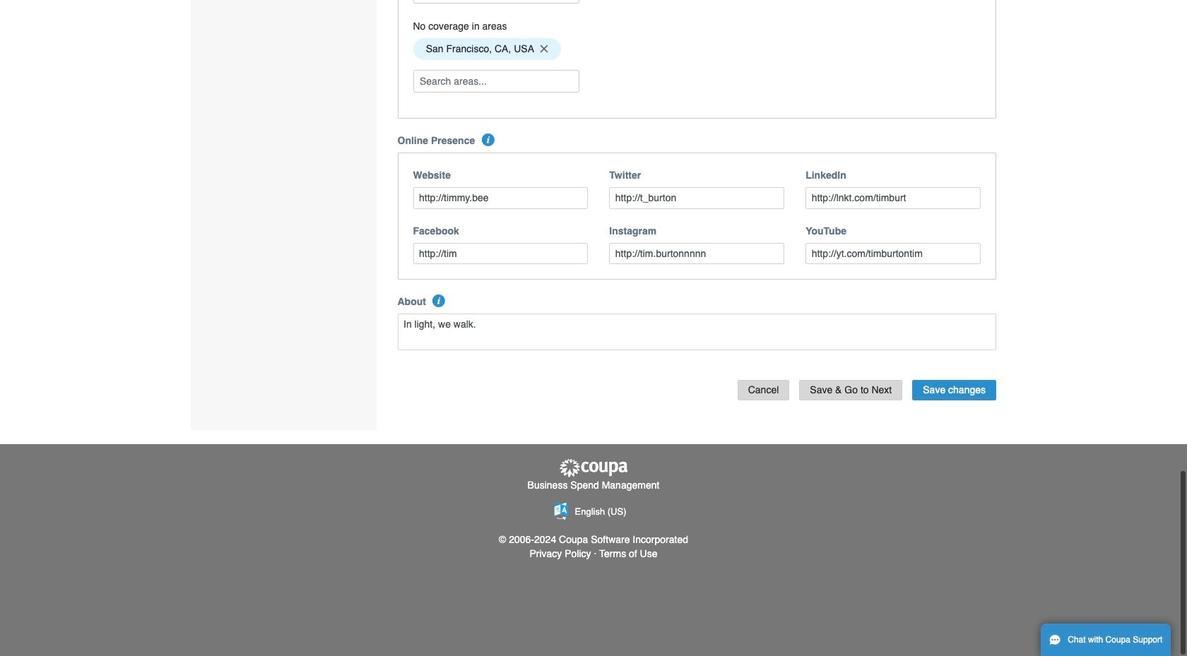 Task type: describe. For each thing, give the bounding box(es) containing it.
Search areas... text field
[[414, 70, 578, 92]]

additional information image
[[482, 134, 494, 146]]

coupa supplier portal image
[[558, 458, 629, 478]]

Search areas... text field
[[414, 0, 578, 3]]



Task type: vqa. For each thing, say whether or not it's contained in the screenshot.
text box
yes



Task type: locate. For each thing, give the bounding box(es) containing it.
additional information image
[[433, 295, 445, 307]]

None text field
[[609, 187, 784, 209], [806, 187, 981, 209], [397, 314, 996, 351], [609, 187, 784, 209], [806, 187, 981, 209], [397, 314, 996, 351]]

option
[[413, 38, 561, 60]]

option inside selected areas list box
[[413, 38, 561, 60]]

None text field
[[413, 187, 588, 209], [413, 243, 588, 264], [609, 243, 784, 264], [806, 243, 981, 264], [413, 187, 588, 209], [413, 243, 588, 264], [609, 243, 784, 264], [806, 243, 981, 264]]

selected areas list box
[[408, 35, 986, 63]]



